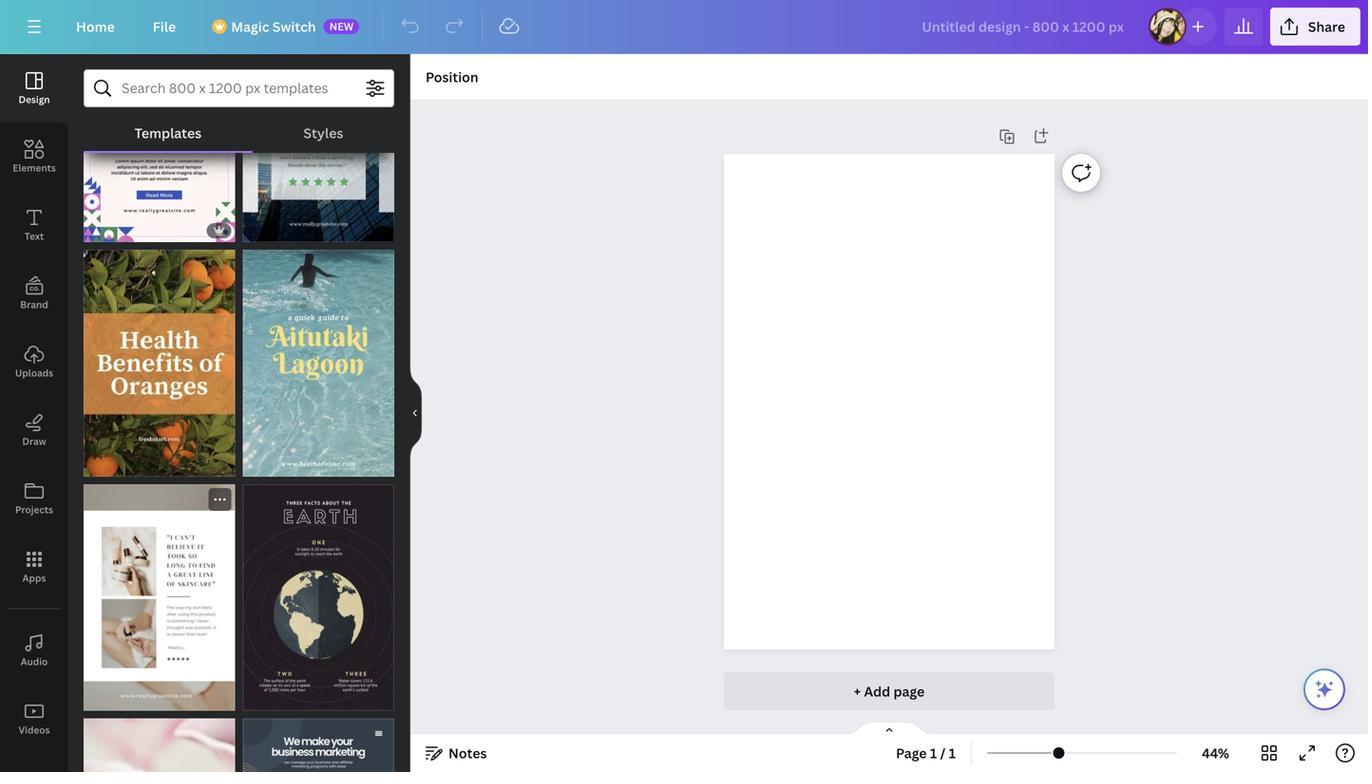 Task type: locate. For each thing, give the bounding box(es) containing it.
new
[[329, 19, 354, 33]]

templates
[[135, 124, 202, 142]]

44% button
[[1185, 738, 1247, 769]]

blue modern client review blog graphic image
[[243, 15, 394, 242]]

Search 800 x 1200 px templates search field
[[122, 70, 356, 106]]

text button
[[0, 191, 68, 259]]

brand
[[20, 298, 48, 311]]

minimal 5 star client review blog graphic image
[[84, 484, 235, 711]]

/
[[940, 744, 946, 763]]

orange overlay blog graphic group
[[84, 238, 235, 477]]

uploads button
[[0, 328, 68, 396]]

file button
[[138, 8, 191, 46]]

pink delicate afternoon tea party ideas blog graphic group
[[84, 708, 235, 773]]

page
[[896, 744, 927, 763]]

switch
[[273, 18, 316, 36]]

styles
[[303, 124, 343, 142]]

share
[[1308, 18, 1345, 36]]

0 horizontal spatial 1
[[930, 744, 937, 763]]

audio
[[21, 656, 48, 668]]

brand button
[[0, 259, 68, 328]]

Design title text field
[[907, 8, 1141, 46]]

1 left /
[[930, 744, 937, 763]]

blue geometric professional graphic designer blog graphic group
[[84, 15, 235, 242]]

page
[[894, 683, 925, 701]]

+ add page
[[854, 683, 925, 701]]

draw
[[22, 435, 46, 448]]

1
[[930, 744, 937, 763], [949, 744, 956, 763]]

aitutaki beach guide - blog graphic group
[[243, 238, 394, 477]]

show pages image
[[844, 721, 935, 736]]

minimal 5 star client review blog graphic group
[[84, 484, 235, 711]]

home
[[76, 18, 115, 36]]

design
[[18, 93, 50, 106]]

elements button
[[0, 123, 68, 191]]

1 1 from the left
[[930, 744, 937, 763]]

1 right /
[[949, 744, 956, 763]]

+ add page button
[[724, 673, 1055, 711]]

notes
[[448, 744, 487, 763]]

2 1 from the left
[[949, 744, 956, 763]]

videos button
[[0, 685, 68, 754]]

1 horizontal spatial 1
[[949, 744, 956, 763]]

audio button
[[0, 617, 68, 685]]

canva assistant image
[[1313, 678, 1336, 701]]

hide image
[[410, 368, 422, 459]]

text
[[25, 230, 44, 243]]

templates button
[[84, 115, 253, 151]]

blue geometric professional graphic designer blog graphic image
[[84, 15, 235, 242]]

brown and white planet earth image
[[243, 484, 394, 711]]



Task type: vqa. For each thing, say whether or not it's contained in the screenshot.
the Apps
yes



Task type: describe. For each thing, give the bounding box(es) containing it.
projects
[[15, 504, 53, 516]]

blue simple business marketing blog graphic image
[[243, 719, 394, 773]]

side panel tab list
[[0, 54, 68, 773]]

brown and white planet earth group
[[243, 473, 394, 711]]

notes button
[[418, 738, 495, 769]]

styles button
[[253, 115, 394, 151]]

page 1 / 1
[[896, 744, 956, 763]]

share button
[[1270, 8, 1361, 46]]

apps button
[[0, 533, 68, 601]]

position button
[[418, 62, 486, 92]]

blue modern client review blog graphic group
[[243, 15, 394, 242]]

blue simple business marketing blog graphic group
[[243, 708, 394, 773]]

videos
[[19, 724, 50, 737]]

orange overlay blog graphic image
[[84, 250, 235, 477]]

pink delicate afternoon tea party ideas blog graphic image
[[84, 719, 235, 773]]

apps
[[22, 572, 46, 585]]

elements
[[13, 162, 56, 174]]

uploads
[[15, 367, 53, 380]]

projects button
[[0, 465, 68, 533]]

draw button
[[0, 396, 68, 465]]

file
[[153, 18, 176, 36]]

home link
[[61, 8, 130, 46]]

magic switch
[[231, 18, 316, 36]]

design button
[[0, 54, 68, 123]]

aitutaki beach guide - blog graphic image
[[243, 250, 394, 477]]

magic
[[231, 18, 269, 36]]

add
[[864, 683, 890, 701]]

main menu bar
[[0, 0, 1368, 54]]

position
[[426, 68, 479, 86]]

+
[[854, 683, 861, 701]]

44%
[[1202, 744, 1230, 763]]



